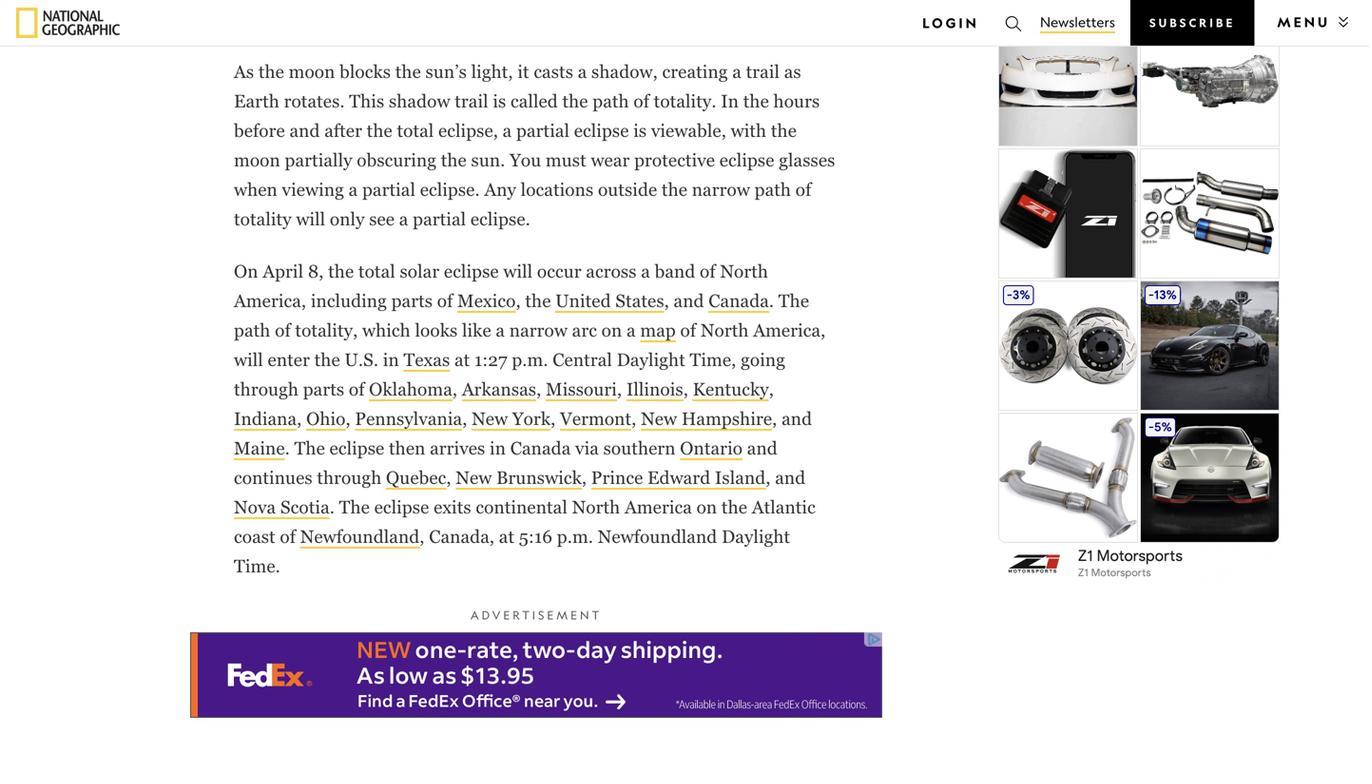 Task type: vqa. For each thing, say whether or not it's contained in the screenshot.
Central
yes



Task type: describe. For each thing, give the bounding box(es) containing it.
sun's
[[426, 61, 467, 82]]

a left map
[[627, 320, 636, 341]]

the inside oklahoma , arkansas , missouri , illinois , kentucky , indiana , ohio , pennsylvania , new york , vermont , new hampshire , and maine . the eclipse then arrives in canada via southern ontario
[[295, 438, 325, 459]]

oklahoma , arkansas , missouri , illinois , kentucky , indiana , ohio , pennsylvania , new york , vermont , new hampshire , and maine . the eclipse then arrives in canada via southern ontario
[[234, 379, 813, 459]]

and continues through
[[234, 438, 778, 488]]

eclipse,
[[439, 120, 498, 141]]

on inside . the eclipse exits continental north america on the atlantic coast of
[[697, 497, 718, 518]]

which
[[362, 320, 411, 341]]

newsletters
[[1041, 14, 1116, 30]]

0 vertical spatial moon
[[289, 61, 335, 82]]

a up in
[[733, 61, 742, 82]]

glasses
[[779, 150, 836, 170]]

quebec link
[[386, 468, 447, 490]]

path inside . the path of totality, which looks like a narrow arc on a
[[234, 320, 271, 341]]

atlantic
[[752, 497, 816, 518]]

must
[[546, 150, 587, 170]]

p.m. inside at 1:27 p.m. central daylight time, going through parts of
[[512, 350, 549, 370]]

and inside quebec , new brunswick , prince edward island , and nova scotia
[[776, 468, 806, 488]]

and down the band
[[674, 291, 705, 311]]

. inside oklahoma , arkansas , missouri , illinois , kentucky , indiana , ohio , pennsylvania , new york , vermont , new hampshire , and maine . the eclipse then arrives in canada via southern ontario
[[285, 438, 290, 459]]

america
[[625, 497, 692, 518]]

when
[[234, 179, 278, 200]]

obscuring
[[357, 150, 437, 170]]

brunswick
[[497, 468, 582, 488]]

as the moon blocks the sun's light, it casts a shadow, creating a trail as earth rotates. this shadow trail is called the path of totality. in the hours before and after the total eclipse, a partial eclipse is viewable, with the moon partially obscuring the sun. you must wear protective eclipse glasses when viewing a partial eclipse. any locations outside the narrow path of totality will only see a partial eclipse.
[[234, 61, 836, 229]]

illinois
[[627, 379, 684, 400]]

p.m. inside , canada, at 5:16 p.m. newfoundland daylight time.
[[557, 527, 594, 547]]

8,
[[308, 261, 324, 282]]

maine link
[[234, 438, 285, 461]]

ontario
[[680, 438, 743, 459]]

1:27
[[475, 350, 508, 370]]

a up you
[[503, 120, 512, 141]]

search image
[[1005, 14, 1024, 33]]

of inside of north america, will enter the u.s. in
[[681, 320, 697, 341]]

1 newfoundland from the left
[[300, 527, 420, 547]]

arrives
[[430, 438, 486, 459]]

arkansas
[[462, 379, 537, 400]]

0 horizontal spatial advertisement region
[[190, 633, 883, 718]]

eclipse inside on april 8, the total solar eclipse will occur across a band of north america, including parts of
[[444, 261, 499, 282]]

missouri link
[[546, 379, 617, 402]]

then
[[389, 438, 426, 459]]

across
[[586, 261, 637, 282]]

america, inside of north america, will enter the u.s. in
[[754, 320, 826, 341]]

of inside . the path of totality, which looks like a narrow arc on a
[[275, 320, 291, 341]]

total inside as the moon blocks the sun's light, it casts a shadow, creating a trail as earth rotates. this shadow trail is called the path of totality. in the hours before and after the total eclipse, a partial eclipse is viewable, with the moon partially obscuring the sun. you must wear protective eclipse glasses when viewing a partial eclipse. any locations outside the narrow path of totality will only see a partial eclipse.
[[397, 120, 434, 141]]

scotia
[[281, 497, 330, 518]]

looks
[[415, 320, 458, 341]]

2 vertical spatial partial
[[413, 209, 466, 229]]

total inside on april 8, the total solar eclipse will occur across a band of north america, including parts of
[[359, 261, 396, 282]]

solar
[[400, 261, 440, 282]]

1 vertical spatial eclipse.
[[471, 209, 531, 229]]

login
[[923, 14, 980, 31]]

texas link
[[404, 350, 450, 372]]

ohio
[[306, 409, 346, 429]]

quebec
[[386, 468, 447, 488]]

map
[[641, 320, 676, 341]]

indiana
[[234, 409, 297, 429]]

eclipse up "wear"
[[574, 120, 629, 141]]

island
[[715, 468, 766, 488]]

mexico , the united states , and canada
[[458, 291, 770, 311]]

see
[[369, 209, 395, 229]]

on april 8, the total solar eclipse will occur across a band of north america, including parts of
[[234, 261, 769, 311]]

the up shadow
[[396, 61, 421, 82]]

eclipse inside . the eclipse exits continental north america on the atlantic coast of
[[374, 497, 429, 518]]

parts inside at 1:27 p.m. central daylight time, going through parts of
[[303, 379, 345, 400]]

will inside on april 8, the total solar eclipse will occur across a band of north america, including parts of
[[504, 261, 533, 282]]

the down eclipse,
[[441, 150, 467, 170]]

southern
[[604, 438, 676, 459]]

viewing
[[282, 179, 344, 200]]

newfoundland link
[[300, 527, 420, 549]]

vermont link
[[560, 409, 632, 431]]

going
[[741, 350, 786, 370]]

0 vertical spatial canada
[[709, 291, 770, 311]]

with
[[731, 120, 767, 141]]

the down occur
[[526, 291, 551, 311]]

as
[[785, 61, 802, 82]]

occur
[[537, 261, 582, 282]]

missouri
[[546, 379, 617, 400]]

hours
[[774, 91, 820, 111]]

time.
[[234, 556, 281, 577]]

new brunswick link
[[456, 468, 582, 490]]

the for . the path of totality, which looks like a narrow arc on a
[[779, 291, 810, 311]]

the down the casts
[[563, 91, 588, 111]]

blocks
[[340, 61, 391, 82]]

subscribe link
[[1131, 0, 1255, 46]]

rotates.
[[284, 91, 345, 111]]

continues
[[234, 468, 313, 488]]

you
[[510, 150, 542, 170]]

protective
[[635, 150, 715, 170]]

map link
[[641, 320, 676, 343]]

vermont
[[560, 409, 632, 429]]

a inside on april 8, the total solar eclipse will occur across a band of north america, including parts of
[[641, 261, 651, 282]]

a right like
[[496, 320, 505, 341]]

of north america, will enter the u.s. in
[[234, 320, 826, 370]]

illinois link
[[627, 379, 684, 402]]

totality.
[[654, 91, 717, 111]]

newsletters link
[[1041, 12, 1116, 33]]

via
[[576, 438, 599, 459]]

mexico link
[[458, 291, 516, 313]]

1 horizontal spatial trail
[[746, 61, 780, 82]]

and inside oklahoma , arkansas , missouri , illinois , kentucky , indiana , ohio , pennsylvania , new york , vermont , new hampshire , and maine . the eclipse then arrives in canada via southern ontario
[[782, 409, 813, 429]]

narrow inside . the path of totality, which looks like a narrow arc on a
[[510, 320, 568, 341]]

, inside , canada, at 5:16 p.m. newfoundland daylight time.
[[420, 527, 425, 547]]

menu button
[[1270, 7, 1354, 37]]

. for . the eclipse exits continental north america on the atlantic coast of
[[330, 497, 335, 518]]

and inside as the moon blocks the sun's light, it casts a shadow, creating a trail as earth rotates. this shadow trail is called the path of totality. in the hours before and after the total eclipse, a partial eclipse is viewable, with the moon partially obscuring the sun. you must wear protective eclipse glasses when viewing a partial eclipse. any locations outside the narrow path of totality will only see a partial eclipse.
[[290, 120, 320, 141]]

at 1:27 p.m. central daylight time, going through parts of
[[234, 350, 786, 400]]

any
[[485, 179, 517, 200]]

the inside on april 8, the total solar eclipse will occur across a band of north america, including parts of
[[328, 261, 354, 282]]

eclipse down with
[[720, 150, 775, 170]]

central
[[553, 350, 613, 370]]

will inside as the moon blocks the sun's light, it casts a shadow, creating a trail as earth rotates. this shadow trail is called the path of totality. in the hours before and after the total eclipse, a partial eclipse is viewable, with the moon partially obscuring the sun. you must wear protective eclipse glasses when viewing a partial eclipse. any locations outside the narrow path of totality will only see a partial eclipse.
[[296, 209, 326, 229]]

edward
[[648, 468, 711, 488]]

america, inside on april 8, the total solar eclipse will occur across a band of north america, including parts of
[[234, 291, 306, 311]]

new down the illinois link
[[641, 409, 677, 429]]

nova scotia link
[[234, 497, 330, 520]]

through inside the and continues through
[[317, 468, 382, 488]]

called
[[511, 91, 558, 111]]

. the path of totality, which looks like a narrow arc on a
[[234, 291, 810, 341]]



Task type: locate. For each thing, give the bounding box(es) containing it.
at left 1:27
[[455, 350, 470, 370]]

0 vertical spatial eclipse.
[[420, 179, 480, 200]]

before
[[234, 120, 285, 141]]

canada inside oklahoma , arkansas , missouri , illinois , kentucky , indiana , ohio , pennsylvania , new york , vermont , new hampshire , and maine . the eclipse then arrives in canada via southern ontario
[[511, 438, 571, 459]]

0 vertical spatial partial
[[517, 120, 570, 141]]

1 vertical spatial in
[[490, 438, 506, 459]]

trail up eclipse,
[[455, 91, 489, 111]]

at inside at 1:27 p.m. central daylight time, going through parts of
[[455, 350, 470, 370]]

of
[[634, 91, 650, 111], [796, 179, 812, 200], [700, 261, 716, 282], [437, 291, 453, 311], [275, 320, 291, 341], [681, 320, 697, 341], [349, 379, 365, 400], [280, 527, 296, 547]]

a right see
[[399, 209, 409, 229]]

1 vertical spatial the
[[295, 438, 325, 459]]

partial up see
[[362, 179, 416, 200]]

on inside . the path of totality, which looks like a narrow arc on a
[[602, 320, 622, 341]]

1 horizontal spatial on
[[697, 497, 718, 518]]

through up scotia
[[317, 468, 382, 488]]

the
[[259, 61, 284, 82], [396, 61, 421, 82], [563, 91, 588, 111], [744, 91, 769, 111], [367, 120, 393, 141], [771, 120, 797, 141], [441, 150, 467, 170], [662, 179, 688, 200], [328, 261, 354, 282], [526, 291, 551, 311], [315, 350, 340, 370], [722, 497, 748, 518]]

total up including
[[359, 261, 396, 282]]

newfoundland down scotia
[[300, 527, 420, 547]]

of down shadow,
[[634, 91, 650, 111]]

,
[[516, 291, 521, 311], [665, 291, 670, 311], [453, 379, 458, 400], [537, 379, 542, 400], [617, 379, 622, 400], [684, 379, 689, 400], [769, 379, 774, 400], [297, 409, 302, 429], [346, 409, 351, 429], [463, 409, 468, 429], [551, 409, 556, 429], [632, 409, 637, 429], [773, 409, 778, 429], [447, 468, 451, 488], [582, 468, 587, 488], [766, 468, 771, 488], [420, 527, 425, 547]]

0 vertical spatial advertisement region
[[997, 14, 1282, 585]]

, canada, at 5:16 p.m. newfoundland daylight time.
[[234, 527, 791, 577]]

1 vertical spatial on
[[697, 497, 718, 518]]

newfoundland inside , canada, at 5:16 p.m. newfoundland daylight time.
[[598, 527, 718, 547]]

trail left "as"
[[746, 61, 780, 82]]

0 vertical spatial path
[[593, 91, 630, 111]]

0 vertical spatial the
[[779, 291, 810, 311]]

partial down called
[[517, 120, 570, 141]]

locations
[[521, 179, 594, 200]]

and down going
[[782, 409, 813, 429]]

america,
[[234, 291, 306, 311], [754, 320, 826, 341]]

quebec , new brunswick , prince edward island , and nova scotia
[[234, 468, 806, 518]]

prince edward island link
[[592, 468, 766, 490]]

band
[[655, 261, 696, 282]]

0 vertical spatial total
[[397, 120, 434, 141]]

casts
[[534, 61, 574, 82]]

0 vertical spatial trail
[[746, 61, 780, 82]]

advertisement region
[[997, 14, 1282, 585], [190, 633, 883, 718]]

and up island
[[748, 438, 778, 459]]

0 horizontal spatial at
[[455, 350, 470, 370]]

1 vertical spatial trail
[[455, 91, 489, 111]]

is
[[493, 91, 506, 111], [634, 120, 647, 141]]

path up enter
[[234, 320, 271, 341]]

it
[[518, 61, 530, 82]]

canada up going
[[709, 291, 770, 311]]

oklahoma
[[369, 379, 453, 400]]

continental
[[476, 497, 568, 518]]

eclipse. down any in the left top of the page
[[471, 209, 531, 229]]

america, up going
[[754, 320, 826, 341]]

north inside . the eclipse exits continental north america on the atlantic coast of
[[572, 497, 621, 518]]

1 horizontal spatial the
[[339, 497, 370, 518]]

daylight
[[617, 350, 686, 370], [722, 527, 791, 547]]

0 horizontal spatial on
[[602, 320, 622, 341]]

1 vertical spatial america,
[[754, 320, 826, 341]]

1 vertical spatial north
[[701, 320, 749, 341]]

0 vertical spatial north
[[720, 261, 769, 282]]

maine
[[234, 438, 285, 459]]

in right 'u.s.' at the top left of the page
[[383, 350, 399, 370]]

. up continues
[[285, 438, 290, 459]]

new york link
[[472, 409, 551, 431]]

2 vertical spatial .
[[330, 497, 335, 518]]

eclipse.
[[420, 179, 480, 200], [471, 209, 531, 229]]

2 horizontal spatial .
[[770, 291, 775, 311]]

2 vertical spatial north
[[572, 497, 621, 518]]

wear
[[591, 150, 630, 170]]

1 horizontal spatial at
[[499, 527, 515, 547]]

0 vertical spatial will
[[296, 209, 326, 229]]

of up enter
[[275, 320, 291, 341]]

moon up rotates.
[[289, 61, 335, 82]]

1 horizontal spatial path
[[593, 91, 630, 111]]

pennsylvania
[[355, 409, 463, 429]]

new down 'arrives'
[[456, 468, 492, 488]]

1 vertical spatial through
[[317, 468, 382, 488]]

moon up "when" in the left top of the page
[[234, 150, 281, 170]]

0 horizontal spatial moon
[[234, 150, 281, 170]]

parts
[[392, 291, 433, 311], [303, 379, 345, 400]]

1 vertical spatial partial
[[362, 179, 416, 200]]

of up looks
[[437, 291, 453, 311]]

this
[[349, 91, 385, 111]]

the inside . the eclipse exits continental north america on the atlantic coast of
[[722, 497, 748, 518]]

0 horizontal spatial .
[[285, 438, 290, 459]]

1 horizontal spatial .
[[330, 497, 335, 518]]

parts down solar
[[392, 291, 433, 311]]

0 vertical spatial through
[[234, 379, 299, 400]]

2 newfoundland from the left
[[598, 527, 718, 547]]

moon
[[289, 61, 335, 82], [234, 150, 281, 170]]

narrow down protective
[[692, 179, 751, 200]]

menu
[[1278, 13, 1331, 30]]

narrow
[[692, 179, 751, 200], [510, 320, 568, 341]]

will left occur
[[504, 261, 533, 282]]

kentucky link
[[693, 379, 769, 402]]

0 horizontal spatial total
[[359, 261, 396, 282]]

1 vertical spatial at
[[499, 527, 515, 547]]

1 vertical spatial .
[[285, 438, 290, 459]]

oklahoma link
[[369, 379, 453, 402]]

new inside quebec , new brunswick , prince edward island , and nova scotia
[[456, 468, 492, 488]]

0 horizontal spatial narrow
[[510, 320, 568, 341]]

canada
[[709, 291, 770, 311], [511, 438, 571, 459]]

in
[[383, 350, 399, 370], [490, 438, 506, 459]]

totality
[[234, 209, 292, 229]]

north inside of north america, will enter the u.s. in
[[701, 320, 749, 341]]

exits
[[434, 497, 472, 518]]

p.m. right "5:16"
[[557, 527, 594, 547]]

0 horizontal spatial trail
[[455, 91, 489, 111]]

the inside . the eclipse exits continental north america on the atlantic coast of
[[339, 497, 370, 518]]

0 vertical spatial daylight
[[617, 350, 686, 370]]

enter
[[268, 350, 310, 370]]

ontario link
[[680, 438, 743, 461]]

the right the as
[[259, 61, 284, 82]]

2 vertical spatial will
[[234, 350, 263, 370]]

. inside . the eclipse exits continental north america on the atlantic coast of
[[330, 497, 335, 518]]

1 horizontal spatial narrow
[[692, 179, 751, 200]]

america, down april
[[234, 291, 306, 311]]

totality,
[[295, 320, 358, 341]]

eclipse up mexico
[[444, 261, 499, 282]]

at inside , canada, at 5:16 p.m. newfoundland daylight time.
[[499, 527, 515, 547]]

1 horizontal spatial through
[[317, 468, 382, 488]]

the down hours
[[771, 120, 797, 141]]

path down glasses
[[755, 179, 792, 200]]

the up newfoundland link
[[339, 497, 370, 518]]

1 vertical spatial parts
[[303, 379, 345, 400]]

is down light,
[[493, 91, 506, 111]]

0 horizontal spatial parts
[[303, 379, 345, 400]]

0 vertical spatial in
[[383, 350, 399, 370]]

of inside . the eclipse exits continental north america on the atlantic coast of
[[280, 527, 296, 547]]

new down arkansas link
[[472, 409, 508, 429]]

in down new york link
[[490, 438, 506, 459]]

and down rotates.
[[290, 120, 320, 141]]

1 horizontal spatial canada
[[709, 291, 770, 311]]

new
[[472, 409, 508, 429], [641, 409, 677, 429], [456, 468, 492, 488]]

the right 8,
[[328, 261, 354, 282]]

on right arc
[[602, 320, 622, 341]]

of down nova scotia link
[[280, 527, 296, 547]]

1 vertical spatial path
[[755, 179, 792, 200]]

daylight inside at 1:27 p.m. central daylight time, going through parts of
[[617, 350, 686, 370]]

partial up solar
[[413, 209, 466, 229]]

in
[[721, 91, 739, 111]]

parts inside on april 8, the total solar eclipse will occur across a band of north america, including parts of
[[392, 291, 433, 311]]

as
[[234, 61, 254, 82]]

is up protective
[[634, 120, 647, 141]]

0 horizontal spatial canada
[[511, 438, 571, 459]]

the down island
[[722, 497, 748, 518]]

0 horizontal spatial is
[[493, 91, 506, 111]]

through inside at 1:27 p.m. central daylight time, going through parts of
[[234, 379, 299, 400]]

the down totality,
[[315, 350, 340, 370]]

new hampshire link
[[641, 409, 773, 431]]

1 vertical spatial is
[[634, 120, 647, 141]]

the down 'ohio' link
[[295, 438, 325, 459]]

nova
[[234, 497, 276, 518]]

0 horizontal spatial p.m.
[[512, 350, 549, 370]]

0 horizontal spatial daylight
[[617, 350, 686, 370]]

eclipse down quebec link
[[374, 497, 429, 518]]

will down viewing
[[296, 209, 326, 229]]

on down prince edward island link on the bottom of the page
[[697, 497, 718, 518]]

north up time, on the right top
[[701, 320, 749, 341]]

pennsylvania link
[[355, 409, 463, 431]]

0 vertical spatial .
[[770, 291, 775, 311]]

of right the band
[[700, 261, 716, 282]]

of right map
[[681, 320, 697, 341]]

of inside at 1:27 p.m. central daylight time, going through parts of
[[349, 379, 365, 400]]

0 vertical spatial parts
[[392, 291, 433, 311]]

1 vertical spatial canada
[[511, 438, 571, 459]]

path down shadow,
[[593, 91, 630, 111]]

hampshire
[[682, 409, 773, 429]]

partially
[[285, 150, 353, 170]]

0 vertical spatial narrow
[[692, 179, 751, 200]]

the inside of north america, will enter the u.s. in
[[315, 350, 340, 370]]

north inside on april 8, the total solar eclipse will occur across a band of north america, including parts of
[[720, 261, 769, 282]]

. for . the path of totality, which looks like a narrow arc on a
[[770, 291, 775, 311]]

through
[[234, 379, 299, 400], [317, 468, 382, 488]]

will inside of north america, will enter the u.s. in
[[234, 350, 263, 370]]

2 horizontal spatial path
[[755, 179, 792, 200]]

. inside . the path of totality, which looks like a narrow arc on a
[[770, 291, 775, 311]]

and
[[290, 120, 320, 141], [674, 291, 705, 311], [782, 409, 813, 429], [748, 438, 778, 459], [776, 468, 806, 488]]

0 horizontal spatial the
[[295, 438, 325, 459]]

1 horizontal spatial daylight
[[722, 527, 791, 547]]

narrow left arc
[[510, 320, 568, 341]]

canada up brunswick
[[511, 438, 571, 459]]

including
[[311, 291, 387, 311]]

north up canada link
[[720, 261, 769, 282]]

arc
[[572, 320, 597, 341]]

shadow,
[[592, 61, 658, 82]]

creating
[[663, 61, 728, 82]]

at left "5:16"
[[499, 527, 515, 547]]

after
[[325, 120, 362, 141]]

login button
[[915, 8, 987, 38]]

the right in
[[744, 91, 769, 111]]

0 horizontal spatial america,
[[234, 291, 306, 311]]

eclipse down 'ohio' link
[[330, 438, 385, 459]]

canada,
[[429, 527, 495, 547]]

0 vertical spatial america,
[[234, 291, 306, 311]]

eclipse. down sun.
[[420, 179, 480, 200]]

2 vertical spatial path
[[234, 320, 271, 341]]

. up newfoundland link
[[330, 497, 335, 518]]

through up indiana
[[234, 379, 299, 400]]

0 horizontal spatial path
[[234, 320, 271, 341]]

2 vertical spatial the
[[339, 497, 370, 518]]

1 vertical spatial p.m.
[[557, 527, 594, 547]]

p.m.
[[512, 350, 549, 370], [557, 527, 594, 547]]

in inside of north america, will enter the u.s. in
[[383, 350, 399, 370]]

1 horizontal spatial parts
[[392, 291, 433, 311]]

0 horizontal spatial newfoundland
[[300, 527, 420, 547]]

path
[[593, 91, 630, 111], [755, 179, 792, 200], [234, 320, 271, 341]]

united
[[556, 291, 611, 311]]

1 horizontal spatial moon
[[289, 61, 335, 82]]

ohio link
[[306, 409, 346, 431]]

1 horizontal spatial advertisement region
[[997, 14, 1282, 585]]

1 horizontal spatial in
[[490, 438, 506, 459]]

the for . the eclipse exits continental north america on the atlantic coast of
[[339, 497, 370, 518]]

the down this
[[367, 120, 393, 141]]

of down 'u.s.' at the top left of the page
[[349, 379, 365, 400]]

of down glasses
[[796, 179, 812, 200]]

a left the band
[[641, 261, 651, 282]]

york
[[513, 409, 551, 429]]

u.s.
[[345, 350, 379, 370]]

1 horizontal spatial total
[[397, 120, 434, 141]]

1 horizontal spatial will
[[296, 209, 326, 229]]

the inside . the path of totality, which looks like a narrow arc on a
[[779, 291, 810, 311]]

total down shadow
[[397, 120, 434, 141]]

1 vertical spatial will
[[504, 261, 533, 282]]

1 vertical spatial moon
[[234, 150, 281, 170]]

earth
[[234, 91, 280, 111]]

newfoundland down america
[[598, 527, 718, 547]]

mexico
[[458, 291, 516, 311]]

daylight inside , canada, at 5:16 p.m. newfoundland daylight time.
[[722, 527, 791, 547]]

eclipse
[[574, 120, 629, 141], [720, 150, 775, 170], [444, 261, 499, 282], [330, 438, 385, 459], [374, 497, 429, 518]]

1 horizontal spatial america,
[[754, 320, 826, 341]]

1 horizontal spatial newfoundland
[[598, 527, 718, 547]]

0 horizontal spatial in
[[383, 350, 399, 370]]

5:16
[[519, 527, 553, 547]]

narrow inside as the moon blocks the sun's light, it casts a shadow, creating a trail as earth rotates. this shadow trail is called the path of totality. in the hours before and after the total eclipse, a partial eclipse is viewable, with the moon partially obscuring the sun. you must wear protective eclipse glasses when viewing a partial eclipse. any locations outside the narrow path of totality will only see a partial eclipse.
[[692, 179, 751, 200]]

parts up ohio
[[303, 379, 345, 400]]

will
[[296, 209, 326, 229], [504, 261, 533, 282], [234, 350, 263, 370]]

the down protective
[[662, 179, 688, 200]]

north down prince
[[572, 497, 621, 518]]

a up only
[[349, 179, 358, 200]]

1 vertical spatial total
[[359, 261, 396, 282]]

will left enter
[[234, 350, 263, 370]]

united states link
[[556, 291, 665, 313]]

in inside oklahoma , arkansas , missouri , illinois , kentucky , indiana , ohio , pennsylvania , new york , vermont , new hampshire , and maine . the eclipse then arrives in canada via southern ontario
[[490, 438, 506, 459]]

daylight down the 'atlantic'
[[722, 527, 791, 547]]

coast
[[234, 527, 276, 547]]

april
[[263, 261, 304, 282]]

0 horizontal spatial will
[[234, 350, 263, 370]]

national geographic logo - home image
[[16, 8, 120, 38]]

a right the casts
[[578, 61, 587, 82]]

states
[[616, 291, 665, 311]]

. up going
[[770, 291, 775, 311]]

0 horizontal spatial through
[[234, 379, 299, 400]]

and up the 'atlantic'
[[776, 468, 806, 488]]

and inside the and continues through
[[748, 438, 778, 459]]

p.m. right 1:27
[[512, 350, 549, 370]]

1 horizontal spatial is
[[634, 120, 647, 141]]

1 horizontal spatial p.m.
[[557, 527, 594, 547]]

indiana link
[[234, 409, 297, 431]]

the right canada link
[[779, 291, 810, 311]]

1 vertical spatial daylight
[[722, 527, 791, 547]]

2 horizontal spatial will
[[504, 261, 533, 282]]

0 vertical spatial at
[[455, 350, 470, 370]]

eclipse inside oklahoma , arkansas , missouri , illinois , kentucky , indiana , ohio , pennsylvania , new york , vermont , new hampshire , and maine . the eclipse then arrives in canada via southern ontario
[[330, 438, 385, 459]]

daylight down map link
[[617, 350, 686, 370]]

1 vertical spatial advertisement region
[[190, 633, 883, 718]]

0 vertical spatial on
[[602, 320, 622, 341]]

1 vertical spatial narrow
[[510, 320, 568, 341]]

0 vertical spatial p.m.
[[512, 350, 549, 370]]

2 horizontal spatial the
[[779, 291, 810, 311]]

0 vertical spatial is
[[493, 91, 506, 111]]



